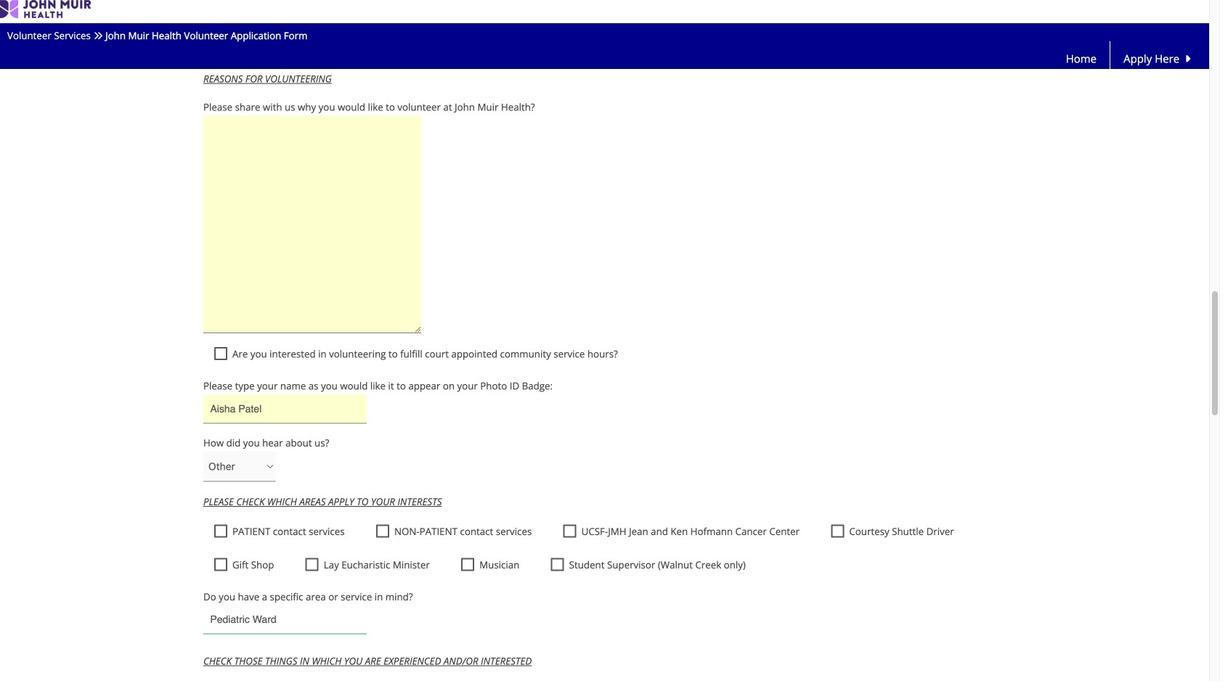 Task type: locate. For each thing, give the bounding box(es) containing it.
None text field
[[203, 23, 367, 52], [203, 395, 367, 424], [203, 23, 367, 52], [203, 395, 367, 424]]

None text field
[[203, 116, 421, 334], [203, 606, 367, 635], [203, 116, 421, 334], [203, 606, 367, 635]]

angle double right image
[[93, 31, 103, 41]]



